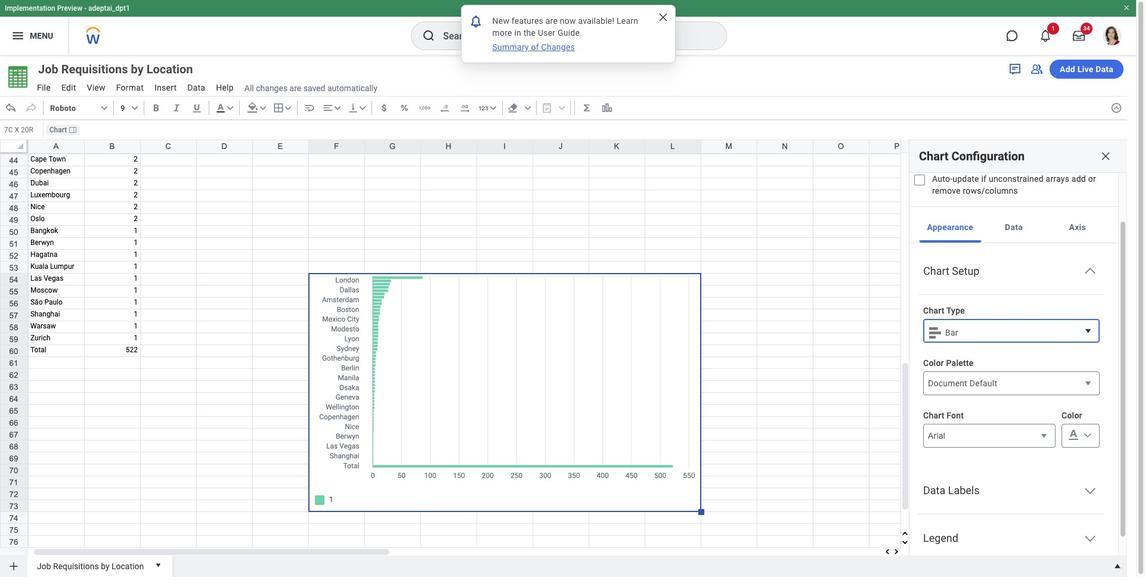 Task type: vqa. For each thing, say whether or not it's contained in the screenshot.
the bottommost AM
no



Task type: describe. For each thing, give the bounding box(es) containing it.
learn
[[617, 16, 638, 26]]

1 vertical spatial location
[[112, 562, 144, 571]]

are for features
[[546, 16, 558, 26]]

edit
[[61, 83, 76, 92]]

tabs element
[[910, 212, 1118, 243]]

chart for chart configuration
[[919, 149, 949, 163]]

chart for chart type
[[923, 306, 945, 316]]

1 horizontal spatial location
[[147, 62, 193, 76]]

italics image
[[170, 102, 182, 114]]

9 button
[[116, 98, 141, 118]]

bar button
[[923, 319, 1100, 343]]

all changes are saved automatically button
[[240, 83, 377, 94]]

auto-
[[932, 174, 953, 184]]

tab content element
[[910, 243, 1118, 576]]

chevron up image for data labels
[[1083, 484, 1098, 498]]

all changes are saved automatically
[[244, 83, 377, 93]]

menus menu bar
[[31, 79, 240, 98]]

1 vertical spatial job requisitions by location
[[37, 562, 144, 571]]

chevron up circle image
[[1111, 102, 1123, 114]]

undo l image
[[5, 102, 17, 114]]

4 chevron down small image from the left
[[331, 102, 343, 114]]

2 job requisitions by location button from the top
[[32, 556, 149, 575]]

roboto button
[[46, 98, 111, 118]]

more
[[492, 28, 512, 38]]

legend
[[923, 532, 959, 545]]

x image
[[1100, 150, 1112, 162]]

caret down small image
[[152, 560, 164, 571]]

notifications image
[[469, 14, 483, 28]]

0 vertical spatial job requisitions by location
[[38, 62, 193, 76]]

toolbar container region
[[0, 96, 1106, 120]]

1
[[1052, 25, 1055, 32]]

remove
[[932, 186, 961, 196]]

chevron down small image inside roboto dropdown button
[[98, 102, 110, 114]]

axis
[[1069, 222, 1086, 232]]

roboto
[[50, 103, 76, 112]]

chart image
[[601, 102, 613, 114]]

1 job requisitions by location button from the top
[[32, 61, 214, 78]]

appearance
[[927, 222, 974, 232]]

of
[[531, 42, 539, 52]]

data button
[[983, 212, 1045, 243]]

autosum image
[[581, 102, 593, 114]]

implementation
[[5, 4, 55, 13]]

automatically
[[327, 83, 377, 93]]

data labels button
[[919, 477, 1105, 514]]

chart configuration
[[919, 149, 1025, 163]]

color for color palette
[[923, 358, 944, 368]]

appearance button
[[919, 212, 982, 243]]

close environment banner image
[[1123, 4, 1130, 11]]

add live data
[[1060, 64, 1114, 74]]

underline image
[[191, 102, 203, 114]]

activity stream image
[[1008, 62, 1022, 76]]

legend button
[[919, 524, 1105, 562]]

now
[[560, 16, 576, 26]]

saved
[[303, 83, 325, 93]]

the
[[524, 28, 536, 38]]

help
[[216, 83, 234, 92]]

in
[[514, 28, 521, 38]]

configuration
[[952, 149, 1025, 163]]

by for first job requisitions by location button from the top of the page
[[131, 62, 144, 76]]

menu
[[30, 31, 53, 40]]

chevron down small image inside 9 popup button
[[129, 102, 141, 114]]

chart font
[[923, 411, 964, 421]]

insert
[[154, 83, 177, 92]]

document
[[928, 379, 968, 388]]

arial
[[928, 431, 946, 441]]

are for changes
[[290, 83, 301, 93]]

text wrap image
[[303, 102, 315, 114]]

palette
[[946, 358, 974, 368]]

chevron up image
[[1083, 531, 1098, 546]]

chart setup
[[923, 265, 980, 277]]

update
[[953, 174, 979, 184]]

data inside menus menu bar
[[187, 83, 205, 92]]

add
[[1060, 64, 1075, 74]]

remove zero image
[[439, 102, 451, 114]]

chevron down small image for align bottom image
[[357, 102, 368, 114]]

align left image
[[322, 102, 334, 114]]

data inside 'add live data' 'button'
[[1096, 64, 1114, 74]]

add live data button
[[1050, 60, 1124, 79]]



Task type: locate. For each thing, give the bounding box(es) containing it.
default
[[970, 379, 998, 388]]

grid
[[0, 0, 1145, 570]]

0 horizontal spatial are
[[290, 83, 301, 93]]

None text field
[[1, 122, 43, 138]]

1 chevron down small image from the left
[[98, 102, 110, 114]]

arial button
[[923, 424, 1056, 448]]

features
[[512, 16, 543, 26]]

implementation preview -   adeptai_dpt1
[[5, 4, 130, 13]]

new
[[492, 16, 509, 26]]

1 button
[[1033, 23, 1059, 49]]

text color image
[[1067, 428, 1081, 442]]

dialog
[[461, 5, 676, 63]]

color for color
[[1062, 411, 1083, 421]]

chevron down small image left 9
[[98, 102, 110, 114]]

setup
[[952, 265, 980, 277]]

location up insert
[[147, 62, 193, 76]]

preview
[[57, 4, 82, 13]]

34 button
[[1066, 23, 1093, 49]]

justify image
[[11, 29, 25, 43]]

notifications large image
[[1040, 30, 1052, 42]]

data down auto-update if unconstrained arrays add or remove rows/columns
[[1005, 222, 1023, 232]]

data up underline image
[[187, 83, 205, 92]]

data inside the data labels dropdown button
[[923, 484, 946, 497]]

are left saved
[[290, 83, 301, 93]]

available!
[[578, 16, 615, 26]]

chevron up image down axis button
[[1083, 264, 1098, 279]]

inbox large image
[[1073, 30, 1085, 42]]

border all image
[[272, 102, 284, 114]]

dialog containing new features are now available! learn more in the user guide.
[[461, 5, 676, 63]]

job requisitions by location
[[38, 62, 193, 76], [37, 562, 144, 571]]

job
[[38, 62, 58, 76], [37, 562, 51, 571]]

chart inside chart button
[[49, 126, 67, 134]]

-
[[84, 4, 87, 13]]

0 horizontal spatial by
[[101, 562, 109, 571]]

arrays
[[1046, 174, 1070, 184]]

add zero image
[[459, 102, 471, 114]]

media classroom image
[[1030, 62, 1044, 76]]

9
[[120, 103, 125, 112]]

add footer ws image
[[8, 561, 20, 573]]

0 vertical spatial color
[[923, 358, 944, 368]]

user
[[538, 28, 556, 38]]

color
[[923, 358, 944, 368], [1062, 411, 1083, 421]]

are
[[546, 16, 558, 26], [290, 83, 301, 93]]

profile logan mcneil image
[[1103, 26, 1122, 48]]

labels
[[948, 484, 980, 497]]

data left labels
[[923, 484, 946, 497]]

chart
[[49, 126, 67, 134], [919, 149, 949, 163], [923, 265, 950, 277], [923, 306, 945, 316], [923, 411, 945, 421]]

bar
[[945, 328, 958, 338]]

0 horizontal spatial location
[[112, 562, 144, 571]]

chevron up image for chart setup
[[1083, 264, 1098, 279]]

chevron up image up chevron up icon
[[1083, 484, 1098, 498]]

if
[[982, 174, 987, 184]]

chart for chart
[[49, 126, 67, 134]]

data right live
[[1096, 64, 1114, 74]]

live
[[1078, 64, 1094, 74]]

chevron up image inside chart setup dropdown button
[[1083, 264, 1098, 279]]

axis button
[[1046, 212, 1109, 243]]

menu banner
[[0, 0, 1136, 55]]

summary
[[492, 42, 529, 52]]

chart down roboto
[[49, 126, 67, 134]]

chevron up image
[[1083, 264, 1098, 279], [1083, 484, 1098, 498]]

0 vertical spatial location
[[147, 62, 193, 76]]

color up document
[[923, 358, 944, 368]]

1 vertical spatial job
[[37, 562, 51, 571]]

0 vertical spatial requisitions
[[61, 62, 128, 76]]

view
[[87, 83, 105, 92]]

color palette
[[923, 358, 974, 368]]

chevron down small image
[[129, 102, 141, 114], [224, 102, 236, 114], [357, 102, 368, 114], [487, 102, 499, 114], [1081, 428, 1095, 442]]

chart type
[[923, 306, 965, 316]]

unconstrained
[[989, 174, 1044, 184]]

by up menus menu bar
[[131, 62, 144, 76]]

requisitions
[[61, 62, 128, 76], [53, 562, 99, 571]]

chart left type
[[923, 306, 945, 316]]

are inside button
[[290, 83, 301, 93]]

1 vertical spatial requisitions
[[53, 562, 99, 571]]

chevron down small image for text color 'icon'
[[1081, 428, 1095, 442]]

format
[[116, 83, 144, 92]]

percentage image
[[398, 102, 410, 114]]

font
[[947, 411, 964, 421]]

1 vertical spatial by
[[101, 562, 109, 571]]

chart up arial
[[923, 411, 945, 421]]

chevron down small image left text wrap image
[[282, 102, 294, 114]]

auto-update if unconstrained arrays add or remove rows/columns
[[932, 174, 1096, 196]]

1 chevron up image from the top
[[1083, 264, 1098, 279]]

job up file
[[38, 62, 58, 76]]

data labels
[[923, 484, 980, 497]]

chart for chart setup
[[923, 265, 950, 277]]

document default
[[928, 379, 998, 388]]

eraser image
[[507, 102, 519, 114]]

0 vertical spatial are
[[546, 16, 558, 26]]

chevron down small image right eraser image at the top of the page
[[522, 102, 534, 114]]

1 vertical spatial chevron up image
[[1083, 484, 1098, 498]]

3 chevron down small image from the left
[[282, 102, 294, 114]]

chevron down small image
[[98, 102, 110, 114], [257, 102, 269, 114], [282, 102, 294, 114], [331, 102, 343, 114], [522, 102, 534, 114]]

chart for chart font
[[923, 411, 945, 421]]

dollar sign image
[[378, 102, 390, 114]]

5 chevron down small image from the left
[[522, 102, 534, 114]]

or
[[1088, 174, 1096, 184]]

changes
[[541, 42, 575, 52]]

1 vertical spatial color
[[1062, 411, 1083, 421]]

changes
[[256, 83, 288, 93]]

are inside new features are now available! learn more in the user guide. summary of changes
[[546, 16, 558, 26]]

chart inside chart setup dropdown button
[[923, 265, 950, 277]]

by for 1st job requisitions by location button from the bottom of the page
[[101, 562, 109, 571]]

chart up auto-
[[919, 149, 949, 163]]

1 vertical spatial job requisitions by location button
[[32, 556, 149, 575]]

by
[[131, 62, 144, 76], [101, 562, 109, 571]]

1 vertical spatial are
[[290, 83, 301, 93]]

caret up image
[[1112, 561, 1124, 573]]

0 horizontal spatial color
[[923, 358, 944, 368]]

align bottom image
[[347, 102, 359, 114]]

1 horizontal spatial by
[[131, 62, 144, 76]]

chevron down small image for numbers image
[[487, 102, 499, 114]]

are up user
[[546, 16, 558, 26]]

location
[[147, 62, 193, 76], [112, 562, 144, 571]]

new features are now available! learn more in the user guide. summary of changes
[[492, 16, 641, 52]]

color up text color 'icon'
[[1062, 411, 1083, 421]]

add
[[1072, 174, 1086, 184]]

c bar clustered image
[[928, 326, 942, 340]]

x image
[[657, 11, 669, 23]]

all
[[244, 83, 254, 93]]

bold image
[[150, 102, 162, 114]]

chevron up image inside the data labels dropdown button
[[1083, 484, 1098, 498]]

2 chevron down small image from the left
[[257, 102, 269, 114]]

34
[[1083, 25, 1090, 32]]

chart button
[[46, 125, 80, 135]]

1 horizontal spatial are
[[546, 16, 558, 26]]

chart left setup
[[923, 265, 950, 277]]

job requisitions by location button
[[32, 61, 214, 78], [32, 556, 149, 575]]

chevron down small image left border all image
[[257, 102, 269, 114]]

data
[[1096, 64, 1114, 74], [187, 83, 205, 92], [1005, 222, 1023, 232], [923, 484, 946, 497]]

type
[[947, 306, 965, 316]]

0 vertical spatial job
[[38, 62, 58, 76]]

0 vertical spatial job requisitions by location button
[[32, 61, 214, 78]]

job right add footer ws image
[[37, 562, 51, 571]]

thousands comma image
[[419, 102, 430, 114]]

file
[[37, 83, 51, 92]]

document default button
[[923, 372, 1100, 395]]

chart setup button
[[919, 257, 1105, 295]]

search image
[[422, 29, 436, 43]]

adeptai_dpt1
[[88, 4, 130, 13]]

chevron down small image left align bottom image
[[331, 102, 343, 114]]

numbers image
[[478, 102, 490, 114]]

menu button
[[0, 17, 69, 55]]

guide.
[[558, 28, 582, 38]]

2 chevron up image from the top
[[1083, 484, 1098, 498]]

rows/columns
[[963, 186, 1018, 196]]

Search Workday  search field
[[443, 23, 702, 49]]

0 vertical spatial by
[[131, 62, 144, 76]]

0 vertical spatial chevron up image
[[1083, 264, 1098, 279]]

1 horizontal spatial color
[[1062, 411, 1083, 421]]

location left caret down small icon
[[112, 562, 144, 571]]

by left caret down small icon
[[101, 562, 109, 571]]

summary of changes link
[[491, 41, 576, 53]]

data inside data 'button'
[[1005, 222, 1023, 232]]



